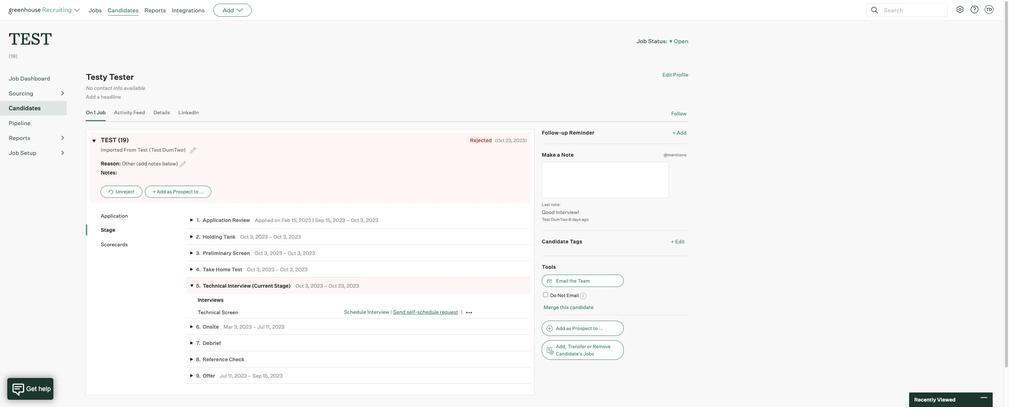 Task type: locate. For each thing, give the bounding box(es) containing it.
interview!
[[556, 209, 580, 215]]

0 vertical spatial jul
[[258, 324, 265, 330]]

0 vertical spatial reports link
[[144, 7, 166, 14]]

imported
[[101, 147, 123, 153]]

info
[[113, 85, 123, 92]]

+ inside + edit 'link'
[[671, 239, 674, 245]]

as inside 'add as prospect to ...' button
[[566, 326, 571, 331]]

add button
[[214, 4, 252, 17]]

2 vertical spatial +
[[671, 239, 674, 245]]

7.
[[196, 340, 200, 346]]

a inside testy tester no contact info available add a headline
[[97, 94, 100, 100]]

1 horizontal spatial sep
[[315, 217, 324, 223]]

to up 1.
[[194, 189, 199, 195]]

test down greenhouse recruiting image
[[9, 28, 52, 49]]

td button
[[984, 4, 995, 15]]

0 horizontal spatial test
[[9, 28, 52, 49]]

candidates right jobs link
[[108, 7, 139, 14]]

1.
[[197, 217, 200, 223]]

integrations
[[172, 7, 205, 14]]

0 vertical spatial technical
[[203, 283, 227, 289]]

activity feed link
[[114, 109, 145, 120]]

test down the good
[[542, 217, 550, 222]]

+ add as prospect to ...
[[153, 189, 204, 195]]

preliminary
[[203, 250, 232, 256]]

prospect up transfer
[[572, 326, 592, 331]]

setup
[[20, 149, 36, 157]]

a left note
[[557, 152, 560, 158]]

(test
[[149, 147, 161, 153]]

(19) up from
[[118, 137, 129, 144]]

1 horizontal spatial (19)
[[118, 137, 129, 144]]

tags
[[570, 239, 583, 245]]

make
[[542, 152, 556, 158]]

good
[[542, 209, 555, 215]]

screen up mar
[[222, 309, 238, 315]]

+ add as prospect to ... button
[[145, 186, 212, 198]]

1 horizontal spatial reports
[[144, 7, 166, 14]]

1 vertical spatial as
[[566, 326, 571, 331]]

0 horizontal spatial interview
[[228, 283, 251, 289]]

1 vertical spatial |
[[391, 309, 392, 315]]

1 horizontal spatial edit
[[675, 239, 685, 245]]

request
[[440, 309, 458, 315]]

@mentions link
[[664, 151, 687, 158]]

details link
[[153, 109, 170, 120]]

2 vertical spatial test
[[232, 266, 242, 273]]

0 horizontal spatial jobs
[[89, 7, 102, 14]]

add as prospect to ...
[[556, 326, 603, 331]]

application up holding
[[203, 217, 231, 223]]

1 horizontal spatial reports link
[[144, 7, 166, 14]]

1 horizontal spatial jobs
[[583, 351, 594, 357]]

0 horizontal spatial candidates
[[9, 105, 41, 112]]

1 horizontal spatial candidates
[[108, 7, 139, 14]]

0 vertical spatial candidates link
[[108, 7, 139, 14]]

jul right offer
[[220, 373, 227, 379]]

a
[[97, 94, 100, 100], [557, 152, 560, 158]]

email the team button
[[542, 275, 624, 287]]

| right "feb"
[[312, 217, 314, 223]]

test (19)
[[101, 137, 129, 144]]

on 1 job
[[86, 109, 106, 115]]

0 vertical spatial email
[[556, 278, 569, 284]]

0 vertical spatial test
[[137, 147, 148, 153]]

(oct
[[495, 138, 505, 144]]

0 horizontal spatial prospect
[[173, 189, 193, 195]]

1 horizontal spatial 11,
[[266, 324, 271, 330]]

reference
[[203, 356, 228, 363]]

2023
[[299, 217, 311, 223], [333, 217, 345, 223], [366, 217, 378, 223], [256, 234, 268, 240], [289, 234, 301, 240], [270, 250, 282, 256], [303, 250, 315, 256], [262, 266, 275, 273], [295, 266, 308, 273], [311, 283, 323, 289], [347, 283, 359, 289], [240, 324, 252, 330], [272, 324, 285, 330], [235, 373, 247, 379], [270, 373, 283, 379]]

sourcing link
[[9, 89, 64, 98]]

1 vertical spatial a
[[557, 152, 560, 158]]

add inside testy tester no contact info available add a headline
[[86, 94, 96, 100]]

0 horizontal spatial ...
[[200, 189, 204, 195]]

0 horizontal spatial sep
[[253, 373, 262, 379]]

application up the stage
[[101, 213, 128, 219]]

1 horizontal spatial 23,
[[506, 138, 513, 144]]

| left send
[[391, 309, 392, 315]]

reports link left integrations
[[144, 7, 166, 14]]

–
[[346, 217, 350, 223], [269, 234, 272, 240], [283, 250, 287, 256], [276, 266, 279, 273], [324, 283, 328, 289], [253, 324, 256, 330], [248, 373, 251, 379]]

as
[[167, 189, 172, 195], [566, 326, 571, 331]]

0 horizontal spatial jul
[[220, 373, 227, 379]]

job left setup
[[9, 149, 19, 157]]

1 horizontal spatial prospect
[[572, 326, 592, 331]]

as up add,
[[566, 326, 571, 331]]

1 vertical spatial reports
[[9, 134, 30, 142]]

2 horizontal spatial test
[[542, 217, 550, 222]]

1 vertical spatial candidates
[[9, 105, 41, 112]]

job right 1
[[97, 109, 106, 115]]

1 vertical spatial test
[[101, 137, 117, 144]]

0 horizontal spatial application
[[101, 213, 128, 219]]

screen down 2. holding tank oct 3, 2023 – oct 3, 2023
[[233, 250, 250, 256]]

jul right mar
[[258, 324, 265, 330]]

1 vertical spatial +
[[153, 189, 156, 195]]

reports
[[144, 7, 166, 14], [9, 134, 30, 142]]

1 vertical spatial interview
[[367, 309, 389, 315]]

23, right (oct
[[506, 138, 513, 144]]

a down contact on the left top of the page
[[97, 94, 100, 100]]

+ inside + add link
[[672, 130, 676, 136]]

0 vertical spatial as
[[167, 189, 172, 195]]

0 vertical spatial 23,
[[506, 138, 513, 144]]

linkedin
[[178, 109, 199, 115]]

1 vertical spatial prospect
[[572, 326, 592, 331]]

9. offer jul 11, 2023 – sep 15, 2023
[[196, 373, 283, 379]]

0 vertical spatial screen
[[233, 250, 250, 256]]

technical down interviews
[[198, 309, 221, 315]]

0 vertical spatial ...
[[200, 189, 204, 195]]

job
[[637, 37, 647, 45], [9, 75, 19, 82], [97, 109, 106, 115], [9, 149, 19, 157]]

test
[[9, 28, 52, 49], [101, 137, 117, 144]]

feed
[[133, 109, 145, 115]]

contact
[[94, 85, 112, 92]]

+ for + edit
[[671, 239, 674, 245]]

on 1 job link
[[86, 109, 106, 120]]

0 horizontal spatial a
[[97, 94, 100, 100]]

job up sourcing
[[9, 75, 19, 82]]

applied
[[255, 217, 273, 223]]

interview left send
[[367, 309, 389, 315]]

reports link up job setup link on the top left of page
[[9, 134, 64, 142]]

job left status:
[[637, 37, 647, 45]]

below)
[[162, 160, 178, 167]]

prospect down the below)
[[173, 189, 193, 195]]

1 vertical spatial to
[[593, 326, 598, 331]]

23, up schedule
[[338, 283, 346, 289]]

reports left integrations
[[144, 7, 166, 14]]

0 horizontal spatial as
[[167, 189, 172, 195]]

1 horizontal spatial as
[[566, 326, 571, 331]]

1 vertical spatial jul
[[220, 373, 227, 379]]

reports down pipeline
[[9, 134, 30, 142]]

None text field
[[542, 162, 669, 198]]

tools
[[542, 264, 556, 270]]

test for test (19)
[[101, 137, 117, 144]]

1 vertical spatial reports link
[[9, 134, 64, 142]]

test right home
[[232, 266, 242, 273]]

+
[[672, 130, 676, 136], [153, 189, 156, 195], [671, 239, 674, 245]]

the
[[570, 278, 577, 284]]

1. application review applied on  feb 15, 2023 | sep 15, 2023 – oct 3, 2023
[[197, 217, 378, 223]]

merge this candidate link
[[544, 304, 594, 311]]

self-
[[407, 309, 417, 315]]

test
[[137, 147, 148, 153], [542, 217, 550, 222], [232, 266, 242, 273]]

1 vertical spatial candidates link
[[9, 104, 64, 113]]

(19) down test link
[[9, 53, 18, 59]]

jobs
[[89, 7, 102, 14], [583, 351, 594, 357]]

0 vertical spatial test
[[9, 28, 52, 49]]

interview down 4. take home test oct 3, 2023 – oct 3, 2023
[[228, 283, 251, 289]]

sourcing
[[9, 90, 33, 97]]

candidates link right jobs link
[[108, 7, 139, 14]]

schedule interview link
[[344, 309, 389, 315]]

add inside popup button
[[223, 7, 234, 14]]

test up imported
[[101, 137, 117, 144]]

0 horizontal spatial (19)
[[9, 53, 18, 59]]

to up remove
[[593, 326, 598, 331]]

candidates link up pipeline link
[[9, 104, 64, 113]]

mar
[[224, 324, 233, 330]]

0 vertical spatial |
[[312, 217, 314, 223]]

0 horizontal spatial |
[[312, 217, 314, 223]]

test left "(test"
[[137, 147, 148, 153]]

1 horizontal spatial test
[[232, 266, 242, 273]]

1 vertical spatial test
[[542, 217, 550, 222]]

email right not
[[567, 293, 579, 299]]

0 vertical spatial sep
[[315, 217, 324, 223]]

scorecards
[[101, 241, 128, 248]]

... up remove
[[599, 326, 603, 331]]

reason:
[[101, 160, 121, 167]]

0 horizontal spatial 11,
[[228, 373, 233, 379]]

1 vertical spatial jobs
[[583, 351, 594, 357]]

test for test
[[9, 28, 52, 49]]

rejected (oct 23, 2023)
[[470, 137, 527, 144]]

... up 1.
[[200, 189, 204, 195]]

greenhouse recruiting image
[[9, 6, 74, 15]]

0 vertical spatial a
[[97, 94, 100, 100]]

email the team
[[556, 278, 590, 284]]

edit inside 'link'
[[675, 239, 685, 245]]

1 vertical spatial edit
[[675, 239, 685, 245]]

2023)
[[514, 138, 527, 144]]

1 horizontal spatial test
[[101, 137, 117, 144]]

transfer
[[568, 344, 586, 350]]

email left the
[[556, 278, 569, 284]]

0 vertical spatial jobs
[[89, 7, 102, 14]]

technical up interviews
[[203, 283, 227, 289]]

6. onsite mar 3, 2023 – jul 11, 2023
[[196, 324, 285, 330]]

1 horizontal spatial candidates link
[[108, 7, 139, 14]]

0 horizontal spatial reports link
[[9, 134, 64, 142]]

1 horizontal spatial |
[[391, 309, 392, 315]]

1 horizontal spatial ...
[[599, 326, 603, 331]]

jobs inside add, transfer or remove candidate's jobs
[[583, 351, 594, 357]]

1 horizontal spatial to
[[593, 326, 598, 331]]

...
[[200, 189, 204, 195], [599, 326, 603, 331]]

(current
[[252, 283, 273, 289]]

1 vertical spatial 23,
[[338, 283, 346, 289]]

0 horizontal spatial test
[[137, 147, 148, 153]]

candidates link
[[108, 7, 139, 14], [9, 104, 64, 113]]

0 vertical spatial edit
[[663, 72, 672, 78]]

+ edit
[[671, 239, 685, 245]]

open
[[674, 37, 689, 45]]

status:
[[648, 37, 668, 45]]

add as prospect to ... button
[[542, 321, 624, 336]]

0 horizontal spatial to
[[194, 189, 199, 195]]

scorecards link
[[101, 241, 187, 248]]

@mentions
[[664, 152, 687, 158]]

application
[[101, 213, 128, 219], [203, 217, 231, 223]]

1 vertical spatial sep
[[253, 373, 262, 379]]

send
[[393, 309, 406, 315]]

candidates down sourcing
[[9, 105, 41, 112]]

0 vertical spatial +
[[672, 130, 676, 136]]

(19)
[[9, 53, 18, 59], [118, 137, 129, 144]]

as down the below)
[[167, 189, 172, 195]]

+ inside + add as prospect to ... button
[[153, 189, 156, 195]]

+ edit link
[[669, 237, 687, 247]]



Task type: vqa. For each thing, say whether or not it's contained in the screenshot.


Task type: describe. For each thing, give the bounding box(es) containing it.
feb
[[282, 217, 290, 223]]

do
[[550, 293, 557, 299]]

0 horizontal spatial edit
[[663, 72, 672, 78]]

review
[[232, 217, 250, 223]]

4.
[[196, 266, 201, 273]]

test inside last note: good interview! test dumtwo               8 days               ago
[[542, 217, 550, 222]]

tester
[[109, 72, 134, 82]]

job for job setup
[[9, 149, 19, 157]]

0 horizontal spatial candidates link
[[9, 104, 64, 113]]

ago
[[582, 217, 589, 222]]

Do Not Email checkbox
[[543, 293, 548, 298]]

remove
[[593, 344, 611, 350]]

candidate
[[570, 304, 594, 311]]

job setup
[[9, 149, 36, 157]]

take
[[203, 266, 215, 273]]

email inside button
[[556, 278, 569, 284]]

7. debrief
[[196, 340, 221, 346]]

0 horizontal spatial 15,
[[263, 373, 269, 379]]

8. reference check
[[196, 356, 245, 363]]

0 horizontal spatial 23,
[[338, 283, 346, 289]]

or
[[587, 344, 592, 350]]

on
[[86, 109, 93, 115]]

testy tester no contact info available add a headline
[[86, 72, 145, 100]]

job dashboard link
[[9, 74, 64, 83]]

add, transfer or remove candidate's jobs
[[556, 344, 611, 357]]

test link
[[9, 20, 52, 51]]

application link
[[101, 212, 187, 219]]

3.
[[196, 250, 201, 256]]

1 horizontal spatial a
[[557, 152, 560, 158]]

dashboard
[[20, 75, 50, 82]]

0 vertical spatial to
[[194, 189, 199, 195]]

no
[[86, 85, 93, 92]]

viewed
[[937, 397, 956, 403]]

+ add link
[[672, 129, 687, 136]]

6.
[[196, 324, 201, 330]]

stage
[[101, 227, 115, 233]]

job status:
[[637, 37, 668, 45]]

follow-
[[542, 130, 561, 136]]

schedule
[[417, 309, 439, 315]]

td button
[[985, 5, 994, 14]]

0 vertical spatial interview
[[228, 283, 251, 289]]

5.
[[196, 283, 201, 289]]

+ for + add as prospect to ...
[[153, 189, 156, 195]]

23, inside rejected (oct 23, 2023)
[[506, 138, 513, 144]]

1 horizontal spatial jul
[[258, 324, 265, 330]]

job for job status:
[[637, 37, 647, 45]]

activity feed
[[114, 109, 145, 115]]

2. holding tank oct 3, 2023 – oct 3, 2023
[[196, 234, 301, 240]]

0 vertical spatial (19)
[[9, 53, 18, 59]]

last
[[542, 202, 550, 207]]

1 horizontal spatial interview
[[367, 309, 389, 315]]

make a note
[[542, 152, 574, 158]]

1 vertical spatial (19)
[[118, 137, 129, 144]]

jobs link
[[89, 7, 102, 14]]

technical screen
[[198, 309, 238, 315]]

2 horizontal spatial 15,
[[326, 217, 332, 223]]

edit profile
[[663, 72, 689, 78]]

0 horizontal spatial reports
[[9, 134, 30, 142]]

tank
[[223, 234, 236, 240]]

+ add
[[672, 130, 687, 136]]

notes
[[148, 160, 161, 167]]

0 vertical spatial reports
[[144, 7, 166, 14]]

reminder
[[569, 130, 595, 136]]

integrations link
[[172, 7, 205, 14]]

interviews
[[198, 297, 224, 303]]

4. take home test oct 3, 2023 – oct 3, 2023
[[196, 266, 308, 273]]

candidate
[[542, 239, 569, 245]]

candidate's
[[556, 351, 582, 357]]

edit profile link
[[663, 72, 689, 78]]

1 vertical spatial screen
[[222, 309, 238, 315]]

Search text field
[[882, 5, 941, 15]]

configure image
[[956, 5, 965, 14]]

5. technical interview (current stage)
[[196, 283, 291, 289]]

2.
[[196, 234, 201, 240]]

reason: other (add notes below)
[[101, 160, 178, 167]]

unreject
[[116, 189, 135, 195]]

on
[[275, 217, 281, 223]]

unreject button
[[101, 186, 142, 198]]

this
[[560, 304, 569, 311]]

0 vertical spatial candidates
[[108, 7, 139, 14]]

last note: good interview! test dumtwo               8 days               ago
[[542, 202, 589, 222]]

notes:
[[101, 170, 117, 176]]

job setup link
[[9, 149, 64, 157]]

debrief
[[203, 340, 221, 346]]

team
[[578, 278, 590, 284]]

home
[[216, 266, 231, 273]]

1 horizontal spatial application
[[203, 217, 231, 223]]

1 vertical spatial email
[[567, 293, 579, 299]]

8
[[569, 217, 571, 222]]

recently
[[915, 397, 936, 403]]

rejected
[[470, 137, 492, 144]]

schedule interview | send self-schedule request
[[344, 309, 458, 315]]

pipeline link
[[9, 119, 64, 128]]

1 vertical spatial 11,
[[228, 373, 233, 379]]

1 horizontal spatial 15,
[[292, 217, 298, 223]]

as inside + add as prospect to ... button
[[167, 189, 172, 195]]

stage link
[[101, 227, 187, 234]]

0 vertical spatial 11,
[[266, 324, 271, 330]]

follow link
[[671, 110, 687, 117]]

follow
[[671, 110, 687, 117]]

offer
[[203, 373, 215, 379]]

1 vertical spatial technical
[[198, 309, 221, 315]]

+ for + add
[[672, 130, 676, 136]]

0 vertical spatial prospect
[[173, 189, 193, 195]]

job for job dashboard
[[9, 75, 19, 82]]

imported from test (test dumtwo)
[[101, 147, 187, 153]]

8.
[[196, 356, 201, 363]]

dumtwo)
[[162, 147, 186, 153]]

schedule
[[344, 309, 366, 315]]

1 vertical spatial ...
[[599, 326, 603, 331]]



